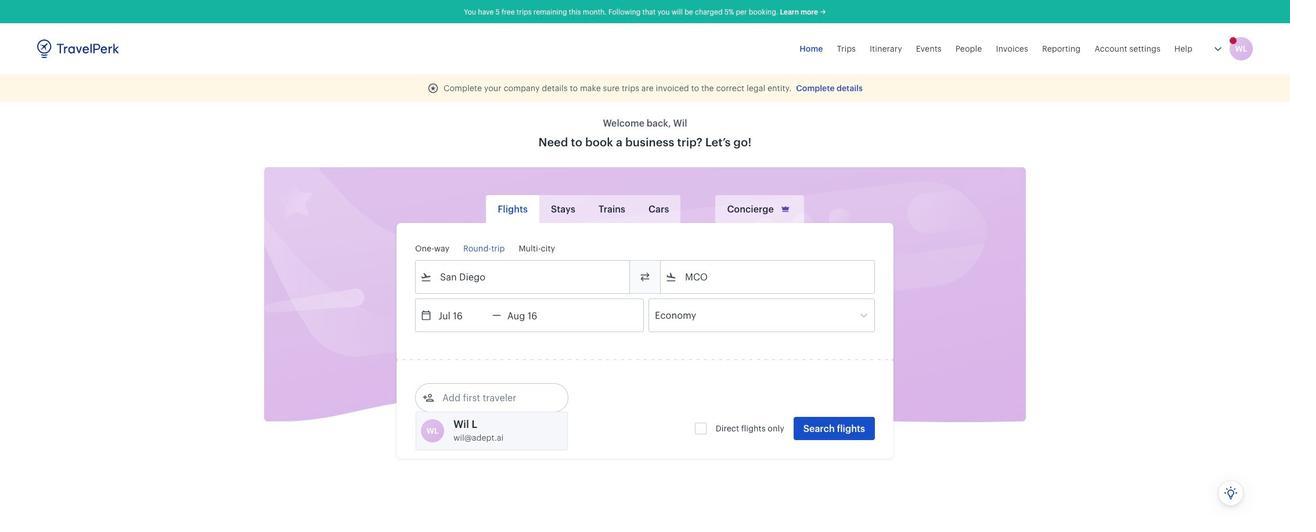 Task type: describe. For each thing, give the bounding box(es) containing it.
To search field
[[677, 268, 860, 286]]

Return text field
[[501, 299, 562, 332]]

From search field
[[432, 268, 615, 286]]



Task type: locate. For each thing, give the bounding box(es) containing it.
Depart text field
[[432, 299, 493, 332]]

Add first traveler search field
[[435, 389, 555, 407]]



